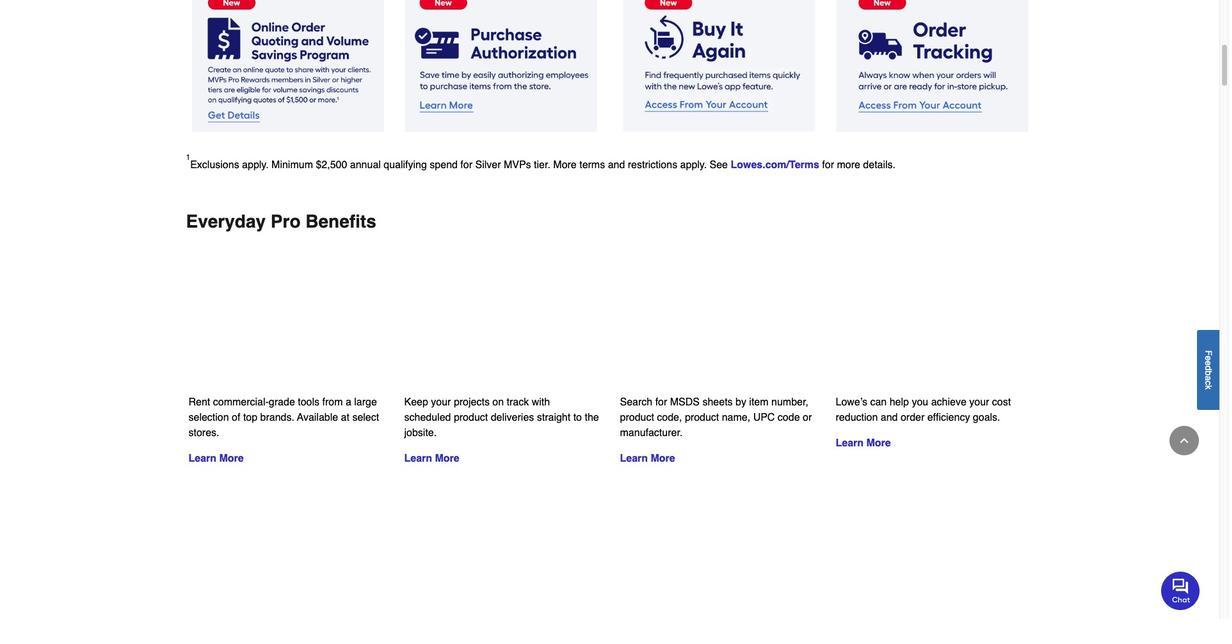 Task type: locate. For each thing, give the bounding box(es) containing it.
your up goals.
[[969, 397, 989, 408]]

1 vertical spatial and
[[881, 412, 898, 424]]

more down reduction
[[867, 438, 891, 449]]

1 horizontal spatial for
[[655, 397, 667, 408]]

the
[[585, 412, 599, 424]]

for left silver
[[461, 159, 472, 171]]

for left more
[[822, 159, 834, 171]]

see
[[710, 159, 728, 171]]

more
[[553, 159, 577, 171], [867, 438, 891, 449], [219, 453, 244, 465], [435, 453, 459, 465], [651, 453, 675, 465]]

a inside button
[[1204, 376, 1214, 381]]

product
[[454, 412, 488, 424], [620, 412, 654, 424], [685, 412, 719, 424]]

jobsite.
[[404, 428, 437, 439]]

apply. left see
[[680, 159, 707, 171]]

number,
[[771, 397, 808, 408]]

scroll to top element
[[1170, 426, 1199, 456]]

with
[[532, 397, 550, 408]]

1 horizontal spatial apply.
[[680, 159, 707, 171]]

0 vertical spatial and
[[608, 159, 625, 171]]

f
[[1204, 350, 1214, 356]]

more down stores.
[[219, 453, 244, 465]]

tier.
[[534, 159, 550, 171]]

learn more link
[[836, 438, 891, 449], [189, 453, 244, 465], [404, 453, 459, 465], [620, 453, 675, 465]]

your
[[431, 397, 451, 408], [969, 397, 989, 408]]

more right tier.
[[553, 159, 577, 171]]

1 exclusions apply. minimum $2,500 annual qualifying spend for silver mvps tier. more terms and restrictions apply. see lowes.com/terms for more details.
[[186, 153, 896, 171]]

minimum
[[271, 159, 313, 171]]

learn more for lowe's can help you achieve your cost reduction and order efficiency goals.
[[836, 438, 891, 449]]

0 horizontal spatial product
[[454, 412, 488, 424]]

at
[[341, 412, 350, 424]]

2 your from the left
[[969, 397, 989, 408]]

large
[[354, 397, 377, 408]]

0 horizontal spatial your
[[431, 397, 451, 408]]

2 product from the left
[[620, 412, 654, 424]]

your inside lowe's can help you achieve your cost reduction and order efficiency goals.
[[969, 397, 989, 408]]

learn more down jobsite.
[[404, 453, 459, 465]]

msds
[[670, 397, 700, 408]]

sheets
[[703, 397, 733, 408]]

e
[[1204, 356, 1214, 361], [1204, 361, 1214, 366]]

learn more
[[836, 438, 891, 449], [189, 453, 244, 465], [404, 453, 459, 465], [620, 453, 675, 465]]

1 horizontal spatial product
[[620, 412, 654, 424]]

spend
[[430, 159, 458, 171]]

efficiency
[[927, 412, 970, 424]]

learn down reduction
[[836, 438, 864, 449]]

track
[[507, 397, 529, 408]]

upc
[[753, 412, 775, 424]]

apply.
[[242, 159, 269, 171], [680, 159, 707, 171]]

a inside the rent commercial-grade tools from a large selection of top brands. available at select stores.
[[346, 397, 351, 408]]

order tracking. know when your orders will arrive or are ready for in-store pickup. image
[[836, 0, 1028, 132]]

learn more link down jobsite.
[[404, 453, 459, 465]]

purchase authorization. save time by easily authorizing employees to purchase items from the store. image
[[404, 0, 597, 132]]

1 e from the top
[[1204, 356, 1214, 361]]

top
[[243, 412, 257, 424]]

learn down stores.
[[189, 453, 216, 465]]

projects
[[454, 397, 490, 408]]

order
[[901, 412, 925, 424]]

for up code,
[[655, 397, 667, 408]]

product inside keep your projects on track with scheduled product deliveries straight to the jobsite.
[[454, 412, 488, 424]]

product for code,
[[620, 412, 654, 424]]

your up scheduled
[[431, 397, 451, 408]]

apply. left minimum on the top
[[242, 159, 269, 171]]

benefits
[[306, 211, 376, 231]]

more
[[837, 159, 860, 171]]

1 horizontal spatial and
[[881, 412, 898, 424]]

c
[[1204, 381, 1214, 385]]

and right 'terms'
[[608, 159, 625, 171]]

1
[[186, 153, 190, 162]]

1 apply. from the left
[[242, 159, 269, 171]]

learn more down reduction
[[836, 438, 891, 449]]

more for rent commercial-grade tools from a large selection of top brands. available at select stores.
[[219, 453, 244, 465]]

a up k
[[1204, 376, 1214, 381]]

0 vertical spatial a
[[1204, 376, 1214, 381]]

pro
[[271, 211, 301, 231]]

and
[[608, 159, 625, 171], [881, 412, 898, 424]]

0 horizontal spatial apply.
[[242, 159, 269, 171]]

learn more for search for msds sheets by item number, product code, product name, upc code or manufacturer.
[[620, 453, 675, 465]]

chevron up image
[[1178, 435, 1191, 447]]

k
[[1204, 385, 1214, 390]]

learn more link for rent commercial-grade tools from a large selection of top brands. available at select stores.
[[189, 453, 244, 465]]

for
[[461, 159, 472, 171], [822, 159, 834, 171], [655, 397, 667, 408]]

learn more for keep your projects on track with scheduled product deliveries straight to the jobsite.
[[404, 453, 459, 465]]

learn
[[836, 438, 864, 449], [189, 453, 216, 465], [404, 453, 432, 465], [620, 453, 648, 465]]

to
[[573, 412, 582, 424]]

2 horizontal spatial product
[[685, 412, 719, 424]]

learn down jobsite.
[[404, 453, 432, 465]]

1 product from the left
[[454, 412, 488, 424]]

1 horizontal spatial your
[[969, 397, 989, 408]]

f e e d b a c k
[[1204, 350, 1214, 390]]

a up at
[[346, 397, 351, 408]]

1 vertical spatial a
[[346, 397, 351, 408]]

product down 'projects'
[[454, 412, 488, 424]]

product down sheets
[[685, 412, 719, 424]]

learn down manufacturer.
[[620, 453, 648, 465]]

everyday pro benefits
[[186, 211, 376, 231]]

grade
[[269, 397, 295, 408]]

learn for search for msds sheets by item number, product code, product name, upc code or manufacturer.
[[620, 453, 648, 465]]

1 your from the left
[[431, 397, 451, 408]]

tools
[[298, 397, 319, 408]]

a
[[1204, 376, 1214, 381], [346, 397, 351, 408]]

learn for rent commercial-grade tools from a large selection of top brands. available at select stores.
[[189, 453, 216, 465]]

0 horizontal spatial and
[[608, 159, 625, 171]]

e up 'd'
[[1204, 356, 1214, 361]]

learn for lowe's can help you achieve your cost reduction and order efficiency goals.
[[836, 438, 864, 449]]

select
[[352, 412, 379, 424]]

more down manufacturer.
[[651, 453, 675, 465]]

0 horizontal spatial a
[[346, 397, 351, 408]]

learn more link down manufacturer.
[[620, 453, 675, 465]]

product down search
[[620, 412, 654, 424]]

search for msds sheets by item number, product code, product name, upc code or manufacturer.
[[620, 397, 812, 439]]

more for keep your projects on track with scheduled product deliveries straight to the jobsite.
[[435, 453, 459, 465]]

reduction
[[836, 412, 878, 424]]

on
[[493, 397, 504, 408]]

learn more link down reduction
[[836, 438, 891, 449]]

or
[[803, 412, 812, 424]]

exclusions
[[190, 159, 239, 171]]

learn more link down stores.
[[189, 453, 244, 465]]

code
[[778, 412, 800, 424]]

and down help
[[881, 412, 898, 424]]

more down jobsite.
[[435, 453, 459, 465]]

2 e from the top
[[1204, 361, 1214, 366]]

from
[[322, 397, 343, 408]]

e up b
[[1204, 361, 1214, 366]]

learn more down manufacturer.
[[620, 453, 675, 465]]

1 horizontal spatial a
[[1204, 376, 1214, 381]]

for inside search for msds sheets by item number, product code, product name, upc code or manufacturer.
[[655, 397, 667, 408]]

learn more down stores.
[[189, 453, 244, 465]]

stores.
[[189, 428, 219, 439]]

rent
[[189, 397, 210, 408]]

more for lowe's can help you achieve your cost reduction and order efficiency goals.
[[867, 438, 891, 449]]



Task type: describe. For each thing, give the bounding box(es) containing it.
qualifying
[[384, 159, 427, 171]]

b
[[1204, 371, 1214, 376]]

brands.
[[260, 412, 294, 424]]

f e e d b a c k button
[[1197, 330, 1220, 410]]

of
[[232, 412, 240, 424]]

online order quoting and volume savings program. create online quotes to share with clients. image
[[191, 0, 384, 132]]

chat invite button image
[[1161, 571, 1200, 610]]

cost
[[992, 397, 1011, 408]]

more for search for msds sheets by item number, product code, product name, upc code or manufacturer.
[[651, 453, 675, 465]]

$2,500
[[316, 159, 347, 171]]

rent commercial-grade tools from a large selection of top brands. available at select stores.
[[189, 397, 379, 439]]

2 apply. from the left
[[680, 159, 707, 171]]

goals.
[[973, 412, 1000, 424]]

terms
[[579, 159, 605, 171]]

and inside lowe's can help you achieve your cost reduction and order efficiency goals.
[[881, 412, 898, 424]]

3 product from the left
[[685, 412, 719, 424]]

restrictions
[[628, 159, 677, 171]]

code,
[[657, 412, 682, 424]]

everyday
[[186, 211, 266, 231]]

straight
[[537, 412, 571, 424]]

selection
[[189, 412, 229, 424]]

buy it again. find frequently purchased items quickly with the new lowe's app feature. image
[[623, 0, 815, 132]]

lowe's
[[836, 397, 867, 408]]

learn more for rent commercial-grade tools from a large selection of top brands. available at select stores.
[[189, 453, 244, 465]]

0 horizontal spatial for
[[461, 159, 472, 171]]

lowes.com/terms link
[[731, 159, 819, 171]]

keep your projects on track with scheduled product deliveries straight to the jobsite.
[[404, 397, 599, 439]]

annual
[[350, 159, 381, 171]]

deliveries
[[491, 412, 534, 424]]

manufacturer.
[[620, 428, 683, 439]]

d
[[1204, 366, 1214, 371]]

scheduled
[[404, 412, 451, 424]]

help
[[890, 397, 909, 408]]

learn more link for search for msds sheets by item number, product code, product name, upc code or manufacturer.
[[620, 453, 675, 465]]

details.
[[863, 159, 896, 171]]

available
[[297, 412, 338, 424]]

learn more link for keep your projects on track with scheduled product deliveries straight to the jobsite.
[[404, 453, 459, 465]]

learn more link for lowe's can help you achieve your cost reduction and order efficiency goals.
[[836, 438, 891, 449]]

keep
[[404, 397, 428, 408]]

item
[[749, 397, 769, 408]]

more inside 1 exclusions apply. minimum $2,500 annual qualifying spend for silver mvps tier. more terms and restrictions apply. see lowes.com/terms for more details.
[[553, 159, 577, 171]]

name,
[[722, 412, 750, 424]]

2 horizontal spatial for
[[822, 159, 834, 171]]

a for b
[[1204, 376, 1214, 381]]

you
[[912, 397, 928, 408]]

search
[[620, 397, 652, 408]]

by
[[736, 397, 746, 408]]

a for from
[[346, 397, 351, 408]]

lowes.com/terms
[[731, 159, 819, 171]]

product for deliveries
[[454, 412, 488, 424]]

achieve
[[931, 397, 967, 408]]

your inside keep your projects on track with scheduled product deliveries straight to the jobsite.
[[431, 397, 451, 408]]

lowe's can help you achieve your cost reduction and order efficiency goals.
[[836, 397, 1011, 424]]

can
[[870, 397, 887, 408]]

and inside 1 exclusions apply. minimum $2,500 annual qualifying spend for silver mvps tier. more terms and restrictions apply. see lowes.com/terms for more details.
[[608, 159, 625, 171]]

mvps
[[504, 159, 531, 171]]

learn for keep your projects on track with scheduled product deliveries straight to the jobsite.
[[404, 453, 432, 465]]

commercial-
[[213, 397, 269, 408]]

silver
[[475, 159, 501, 171]]



Task type: vqa. For each thing, say whether or not it's contained in the screenshot.
top I
no



